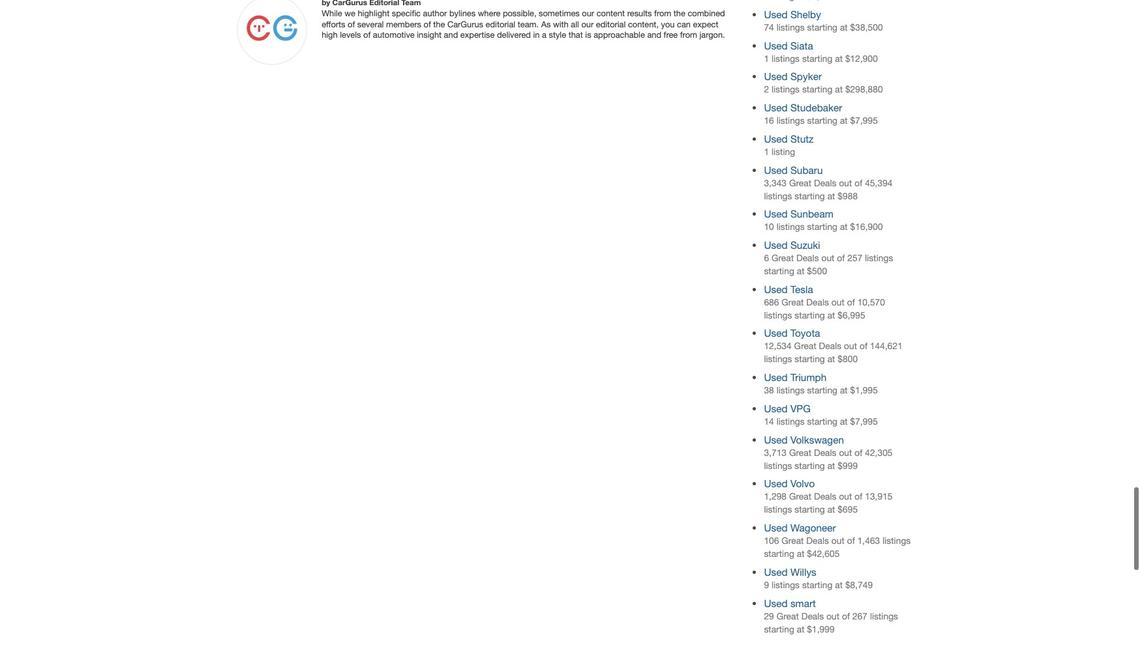 Task type: locate. For each thing, give the bounding box(es) containing it.
deals for used suzuki
[[796, 253, 819, 263]]

0 vertical spatial from
[[654, 9, 671, 18]]

you
[[661, 19, 675, 29]]

used subaru link
[[764, 164, 823, 176]]

106 great deals out of 1,463 listings starting at
[[764, 536, 911, 560]]

and
[[444, 30, 458, 40], [647, 30, 661, 40]]

out up $42,605
[[831, 536, 845, 547]]

deals inside '1,298 great deals out of 13,915 listings starting at'
[[814, 492, 837, 502]]

3 used from the top
[[764, 71, 788, 82]]

at left $988
[[827, 191, 835, 201]]

starting up the volvo
[[795, 461, 825, 471]]

automotive
[[373, 30, 415, 40]]

of inside 106 great deals out of 1,463 listings starting at
[[847, 536, 855, 547]]

17 used from the top
[[764, 598, 788, 610]]

used studebaker 16 listings starting at $7,995
[[764, 102, 878, 126]]

0 horizontal spatial editorial
[[486, 19, 515, 29]]

4 used from the top
[[764, 102, 788, 114]]

listings down 686
[[764, 310, 792, 321]]

$7,995 inside used studebaker 16 listings starting at $7,995
[[850, 116, 878, 126]]

1 down used siata link
[[764, 53, 769, 64]]

used shelby 74 listings starting at $38,500
[[764, 8, 883, 33]]

used up 10
[[764, 208, 788, 220]]

used inside used sunbeam 10 listings starting at $16,900
[[764, 208, 788, 220]]

deals inside 3,713 great deals out of 42,305 listings starting at
[[814, 448, 837, 458]]

listings inside 29 great deals out of 267 listings starting at
[[870, 611, 898, 622]]

1 inside used stutz 1 listing
[[764, 147, 769, 157]]

starting up toyota
[[795, 310, 825, 321]]

out up $500
[[821, 253, 835, 263]]

of inside '1,298 great deals out of 13,915 listings starting at'
[[855, 492, 862, 502]]

used siata 1 listings starting at $12,900
[[764, 40, 878, 64]]

9 used from the top
[[764, 284, 788, 295]]

13 used from the top
[[764, 434, 788, 446]]

of inside the 3,343 great deals out of 45,394 listings starting at
[[855, 178, 862, 188]]

out inside 12,534 great deals out of 144,621 listings starting at
[[844, 341, 857, 352]]

editorial
[[486, 19, 515, 29], [596, 19, 626, 29]]

74
[[764, 22, 774, 33]]

8 used from the top
[[764, 239, 788, 251]]

out up $999
[[839, 448, 852, 458]]

listings inside "used triumph 38 listings starting at $1,995"
[[777, 386, 805, 396]]

6 used from the top
[[764, 164, 788, 176]]

out inside "6 great deals out of 257 listings starting at"
[[821, 253, 835, 263]]

used up 38
[[764, 372, 788, 384]]

deals for used smart
[[801, 611, 824, 622]]

1 inside used siata 1 listings starting at $12,900
[[764, 53, 769, 64]]

used triumph link
[[764, 372, 827, 384]]

starting down shelby
[[807, 22, 838, 33]]

used willys 9 listings starting at $8,749
[[764, 567, 873, 591]]

members
[[386, 19, 421, 29]]

great inside 29 great deals out of 267 listings starting at
[[777, 611, 799, 622]]

studebaker
[[790, 102, 842, 114]]

at inside 29 great deals out of 267 listings starting at
[[797, 625, 805, 635]]

great down the volvo
[[789, 492, 811, 502]]

257
[[847, 253, 862, 263]]

29
[[764, 611, 774, 622]]

used inside "used triumph 38 listings starting at $1,995"
[[764, 372, 788, 384]]

listings inside used sunbeam 10 listings starting at $16,900
[[777, 222, 805, 232]]

used inside used studebaker 16 listings starting at $7,995
[[764, 102, 788, 114]]

0 vertical spatial $7,995
[[850, 116, 878, 126]]

0 horizontal spatial and
[[444, 30, 458, 40]]

used inside the used willys 9 listings starting at $8,749
[[764, 567, 788, 578]]

3,713
[[764, 448, 787, 458]]

great down "subaru"
[[789, 178, 811, 188]]

10 used from the top
[[764, 328, 788, 339]]

used up 3,343
[[764, 164, 788, 176]]

used inside used shelby 74 listings starting at $38,500
[[764, 8, 788, 20]]

used for used toyota
[[764, 328, 788, 339]]

of for used tesla
[[847, 297, 855, 308]]

tesla
[[790, 284, 813, 295]]

used inside used siata 1 listings starting at $12,900
[[764, 40, 788, 51]]

out for wagoneer
[[831, 536, 845, 547]]

deals down suzuki
[[796, 253, 819, 263]]

deals inside 106 great deals out of 1,463 listings starting at
[[806, 536, 829, 547]]

at left $999
[[827, 461, 835, 471]]

at inside the used willys 9 listings starting at $8,749
[[835, 580, 843, 591]]

0 horizontal spatial the
[[433, 19, 445, 29]]

1 horizontal spatial editorial
[[596, 19, 626, 29]]

starting inside used studebaker 16 listings starting at $7,995
[[807, 116, 838, 126]]

in
[[533, 30, 540, 40]]

listings down used triumph "link" at the right of page
[[777, 386, 805, 396]]

listings down 'used shelby' link
[[777, 22, 805, 33]]

used up 9
[[764, 567, 788, 578]]

used up 106
[[764, 522, 788, 534]]

deals inside 29 great deals out of 267 listings starting at
[[801, 611, 824, 622]]

of inside 3,713 great deals out of 42,305 listings starting at
[[855, 448, 862, 458]]

listings down 3,343
[[764, 191, 792, 201]]

starting down 29
[[764, 625, 794, 635]]

listings down used vpg link
[[777, 417, 805, 427]]

starting up volkswagen
[[807, 417, 838, 427]]

of inside 29 great deals out of 267 listings starting at
[[842, 611, 850, 622]]

1 horizontal spatial the
[[674, 9, 685, 18]]

starting inside 29 great deals out of 267 listings starting at
[[764, 625, 794, 635]]

12,534
[[764, 341, 792, 352]]

7 used from the top
[[764, 208, 788, 220]]

approachable
[[594, 30, 645, 40]]

great inside "6 great deals out of 257 listings starting at"
[[772, 253, 794, 263]]

starting down "willys"
[[802, 580, 832, 591]]

deals inside "6 great deals out of 257 listings starting at"
[[796, 253, 819, 263]]

$999
[[838, 461, 858, 471]]

1 used from the top
[[764, 8, 788, 20]]

out for volkswagen
[[839, 448, 852, 458]]

great for volkswagen
[[789, 448, 811, 458]]

used studebaker link
[[764, 102, 842, 114]]

listings inside used studebaker 16 listings starting at $7,995
[[777, 116, 805, 126]]

used up 16
[[764, 102, 788, 114]]

listings down used willys link at the right of the page
[[772, 580, 800, 591]]

used up 14
[[764, 403, 788, 415]]

expertise
[[460, 30, 495, 40]]

$298,880
[[845, 84, 883, 95]]

1 horizontal spatial and
[[647, 30, 661, 40]]

great inside 686 great deals out of 10,570 listings starting at
[[782, 297, 804, 308]]

starting inside used siata 1 listings starting at $12,900
[[802, 53, 832, 64]]

out inside the 3,343 great deals out of 45,394 listings starting at
[[839, 178, 852, 188]]

used triumph 38 listings starting at $1,995
[[764, 372, 878, 396]]

used inside used stutz 1 listing
[[764, 133, 788, 145]]

2 and from the left
[[647, 30, 661, 40]]

15 used from the top
[[764, 522, 788, 534]]

of inside 686 great deals out of 10,570 listings starting at
[[847, 297, 855, 308]]

used for used spyker 2 listings starting at $298,880
[[764, 71, 788, 82]]

vpg
[[790, 403, 811, 415]]

out for tesla
[[831, 297, 845, 308]]

content
[[597, 9, 625, 18]]

used up 6
[[764, 239, 788, 251]]

listings inside 106 great deals out of 1,463 listings starting at
[[883, 536, 911, 547]]

subaru
[[790, 164, 823, 176]]

29 great deals out of 267 listings starting at
[[764, 611, 898, 635]]

starting inside 12,534 great deals out of 144,621 listings starting at
[[795, 354, 825, 365]]

at inside used siata 1 listings starting at $12,900
[[835, 53, 843, 64]]

1 vertical spatial $7,995
[[850, 417, 878, 427]]

of left 144,621
[[860, 341, 868, 352]]

great down toyota
[[794, 341, 816, 352]]

the down author
[[433, 19, 445, 29]]

highlight
[[358, 9, 390, 18]]

1 vertical spatial from
[[680, 30, 697, 40]]

great for tesla
[[782, 297, 804, 308]]

starting up sunbeam
[[795, 191, 825, 201]]

starting inside used sunbeam 10 listings starting at $16,900
[[807, 222, 838, 232]]

deals inside the 3,343 great deals out of 45,394 listings starting at
[[814, 178, 837, 188]]

686 great deals out of 10,570 listings starting at
[[764, 297, 885, 321]]

listings right 257
[[865, 253, 893, 263]]

sunbeam
[[790, 208, 833, 220]]

of up the $6,995
[[847, 297, 855, 308]]

used for used sunbeam 10 listings starting at $16,900
[[764, 208, 788, 220]]

great down "used tesla"
[[782, 297, 804, 308]]

used up 74
[[764, 8, 788, 20]]

listings inside the 3,343 great deals out of 45,394 listings starting at
[[764, 191, 792, 201]]

at left $16,900
[[840, 222, 848, 232]]

out up the $6,995
[[831, 297, 845, 308]]

$8,749
[[845, 580, 873, 591]]

1 1 from the top
[[764, 53, 769, 64]]

used tesla
[[764, 284, 813, 295]]

2 1 from the top
[[764, 147, 769, 157]]

used
[[764, 8, 788, 20], [764, 40, 788, 51], [764, 71, 788, 82], [764, 102, 788, 114], [764, 133, 788, 145], [764, 164, 788, 176], [764, 208, 788, 220], [764, 239, 788, 251], [764, 284, 788, 295], [764, 328, 788, 339], [764, 372, 788, 384], [764, 403, 788, 415], [764, 434, 788, 446], [764, 478, 788, 490], [764, 522, 788, 534], [764, 567, 788, 578], [764, 598, 788, 610]]

starting inside 3,713 great deals out of 42,305 listings starting at
[[795, 461, 825, 471]]

11 used from the top
[[764, 372, 788, 384]]

great down used volkswagen
[[789, 448, 811, 458]]

used siata link
[[764, 40, 813, 51]]

out up $695
[[839, 492, 852, 502]]

at left $8,749
[[835, 580, 843, 591]]

listings down 1,298
[[764, 505, 792, 516]]

1 and from the left
[[444, 30, 458, 40]]

great right 6
[[772, 253, 794, 263]]

the
[[674, 9, 685, 18], [433, 19, 445, 29]]

of left 1,463
[[847, 536, 855, 547]]

deals up $800
[[819, 341, 842, 352]]

16 used from the top
[[764, 567, 788, 578]]

deals inside 686 great deals out of 10,570 listings starting at
[[806, 297, 829, 308]]

at up "willys"
[[797, 549, 805, 560]]

listings right '267'
[[870, 611, 898, 622]]

1 $7,995 from the top
[[850, 116, 878, 126]]

listings right 1,463
[[883, 536, 911, 547]]

deals up $1,999
[[801, 611, 824, 622]]

great inside 106 great deals out of 1,463 listings starting at
[[782, 536, 804, 547]]

6
[[764, 253, 769, 263]]

from down can
[[680, 30, 697, 40]]

267
[[852, 611, 868, 622]]

used for used willys 9 listings starting at $8,749
[[764, 567, 788, 578]]

14 used from the top
[[764, 478, 788, 490]]

of up $988
[[855, 178, 862, 188]]

listings inside 686 great deals out of 10,570 listings starting at
[[764, 310, 792, 321]]

as
[[541, 19, 551, 29]]

3,343
[[764, 178, 787, 188]]

1 vertical spatial 1
[[764, 147, 769, 157]]

great inside 12,534 great deals out of 144,621 listings starting at
[[794, 341, 816, 352]]

delivered
[[497, 30, 531, 40]]

1 vertical spatial our
[[581, 19, 594, 29]]

sometimes
[[539, 9, 580, 18]]

used for used siata 1 listings starting at $12,900
[[764, 40, 788, 51]]

out inside 3,713 great deals out of 42,305 listings starting at
[[839, 448, 852, 458]]

deals down the volvo
[[814, 492, 837, 502]]

great down used smart
[[777, 611, 799, 622]]

starting down 106
[[764, 549, 794, 560]]

deals inside 12,534 great deals out of 144,621 listings starting at
[[819, 341, 842, 352]]

2 used from the top
[[764, 40, 788, 51]]

out inside '1,298 great deals out of 13,915 listings starting at'
[[839, 492, 852, 502]]

3,343 great deals out of 45,394 listings starting at
[[764, 178, 893, 201]]

at down studebaker
[[840, 116, 848, 126]]

0 vertical spatial the
[[674, 9, 685, 18]]

great inside '1,298 great deals out of 13,915 listings starting at'
[[789, 492, 811, 502]]

free
[[664, 30, 678, 40]]

2 $7,995 from the top
[[850, 417, 878, 427]]

at left $1,995
[[840, 386, 848, 396]]

starting up wagoneer
[[795, 505, 825, 516]]

listings inside used shelby 74 listings starting at $38,500
[[777, 22, 805, 33]]

$7,995
[[850, 116, 878, 126], [850, 417, 878, 427]]

out inside 29 great deals out of 267 listings starting at
[[826, 611, 840, 622]]

at left $12,900
[[835, 53, 843, 64]]

106
[[764, 536, 779, 547]]

out inside 686 great deals out of 10,570 listings starting at
[[831, 297, 845, 308]]

editorial down where
[[486, 19, 515, 29]]

deals down volkswagen
[[814, 448, 837, 458]]

editorial down content
[[596, 19, 626, 29]]

12 used from the top
[[764, 403, 788, 415]]

used up listing
[[764, 133, 788, 145]]

at left $500
[[797, 266, 805, 277]]

$7,995 down $298,880
[[850, 116, 878, 126]]

great for toyota
[[794, 341, 816, 352]]

starting down triumph
[[807, 386, 838, 396]]

used toyota link
[[764, 328, 820, 339]]

$7,995 for vpg
[[850, 417, 878, 427]]

used up 29
[[764, 598, 788, 610]]

deals for used volvo
[[814, 492, 837, 502]]

of left 257
[[837, 253, 845, 263]]

out for smart
[[826, 611, 840, 622]]

deals down tesla
[[806, 297, 829, 308]]

at left $695
[[827, 505, 835, 516]]

5 used from the top
[[764, 133, 788, 145]]

several
[[357, 19, 384, 29]]

6 great deals out of 257 listings starting at
[[764, 253, 893, 277]]

used inside used vpg 14 listings starting at $7,995
[[764, 403, 788, 415]]

and down cargurus
[[444, 30, 458, 40]]

used up 686
[[764, 284, 788, 295]]

high
[[322, 30, 338, 40]]

used willys link
[[764, 567, 816, 578]]

out for volvo
[[839, 492, 852, 502]]

at left $1,999
[[797, 625, 805, 635]]

out inside 106 great deals out of 1,463 listings starting at
[[831, 536, 845, 547]]

of up levels
[[348, 19, 355, 29]]

listings down 3,713
[[764, 461, 792, 471]]

bylines
[[449, 9, 476, 18]]

used up 1,298
[[764, 478, 788, 490]]

0 vertical spatial 1
[[764, 53, 769, 64]]

deals down "subaru"
[[814, 178, 837, 188]]

of left '267'
[[842, 611, 850, 622]]

of up $999
[[855, 448, 862, 458]]

at left "$38,500"
[[840, 22, 848, 33]]

used inside used spyker 2 listings starting at $298,880
[[764, 71, 788, 82]]

starting inside the used willys 9 listings starting at $8,749
[[802, 580, 832, 591]]

starting
[[807, 22, 838, 33], [802, 53, 832, 64], [802, 84, 832, 95], [807, 116, 838, 126], [795, 191, 825, 201], [807, 222, 838, 232], [764, 266, 794, 277], [795, 310, 825, 321], [795, 354, 825, 365], [807, 386, 838, 396], [807, 417, 838, 427], [795, 461, 825, 471], [795, 505, 825, 516], [764, 549, 794, 560], [802, 580, 832, 591], [764, 625, 794, 635]]

deals for used volkswagen
[[814, 448, 837, 458]]

used spyker link
[[764, 71, 822, 82]]

starting down sunbeam
[[807, 222, 838, 232]]

1 for used siata
[[764, 53, 769, 64]]

listings down used sunbeam 'link'
[[777, 222, 805, 232]]

starting down studebaker
[[807, 116, 838, 126]]

great for volvo
[[789, 492, 811, 502]]

starting inside used shelby 74 listings starting at $38,500
[[807, 22, 838, 33]]

starting inside "used triumph 38 listings starting at $1,995"
[[807, 386, 838, 396]]

at left $800
[[827, 354, 835, 365]]

great down 'used wagoneer'
[[782, 536, 804, 547]]

out up $1,999
[[826, 611, 840, 622]]

listings inside "6 great deals out of 257 listings starting at"
[[865, 253, 893, 263]]

0 vertical spatial our
[[582, 9, 594, 18]]

$800
[[838, 354, 858, 365]]

used wagoneer
[[764, 522, 836, 534]]

used for used vpg 14 listings starting at $7,995
[[764, 403, 788, 415]]

used for used volkswagen
[[764, 434, 788, 446]]

starting down siata
[[802, 53, 832, 64]]

great inside the 3,343 great deals out of 45,394 listings starting at
[[789, 178, 811, 188]]

of inside 12,534 great deals out of 144,621 listings starting at
[[860, 341, 868, 352]]

listings down 12,534 at the right of the page
[[764, 354, 792, 365]]

0 horizontal spatial from
[[654, 9, 671, 18]]

used for used studebaker 16 listings starting at $7,995
[[764, 102, 788, 114]]

at left the $6,995
[[827, 310, 835, 321]]

used up 12,534 at the right of the page
[[764, 328, 788, 339]]

of for used volkswagen
[[855, 448, 862, 458]]

$7,995 inside used vpg 14 listings starting at $7,995
[[850, 417, 878, 427]]

of up $695
[[855, 492, 862, 502]]

listings inside 12,534 great deals out of 144,621 listings starting at
[[764, 354, 792, 365]]

$7,995 down $1,995
[[850, 417, 878, 427]]

out up $988
[[839, 178, 852, 188]]

used smart link
[[764, 598, 816, 610]]

insight
[[417, 30, 442, 40]]

used sunbeam link
[[764, 208, 833, 220]]

used for used stutz 1 listing
[[764, 133, 788, 145]]

suzuki
[[790, 239, 820, 251]]

at up volkswagen
[[840, 417, 848, 427]]

16
[[764, 116, 774, 126]]

all
[[571, 19, 579, 29]]

of inside "6 great deals out of 257 listings starting at"
[[837, 253, 845, 263]]

from up "you"
[[654, 9, 671, 18]]

listings down used spyker link
[[772, 84, 800, 95]]

starting down spyker
[[802, 84, 832, 95]]

144,621
[[870, 341, 903, 352]]

out up $800
[[844, 341, 857, 352]]

volvo
[[790, 478, 815, 490]]

great inside 3,713 great deals out of 42,305 listings starting at
[[789, 448, 811, 458]]

used for used tesla
[[764, 284, 788, 295]]

used shelby link
[[764, 8, 821, 20]]

used volvo
[[764, 478, 815, 490]]



Task type: describe. For each thing, give the bounding box(es) containing it.
of for used smart
[[842, 611, 850, 622]]

14
[[764, 417, 774, 427]]

of for used suzuki
[[837, 253, 845, 263]]

of down the several
[[363, 30, 371, 40]]

great for subaru
[[789, 178, 811, 188]]

used for used smart
[[764, 598, 788, 610]]

starting inside "6 great deals out of 257 listings starting at"
[[764, 266, 794, 277]]

possible,
[[503, 9, 536, 18]]

used for used wagoneer
[[764, 522, 788, 534]]

at inside "6 great deals out of 257 listings starting at"
[[797, 266, 805, 277]]

starting inside the 3,343 great deals out of 45,394 listings starting at
[[795, 191, 825, 201]]

at inside used studebaker 16 listings starting at $7,995
[[840, 116, 848, 126]]

efforts
[[322, 19, 345, 29]]

10
[[764, 222, 774, 232]]

1 horizontal spatial from
[[680, 30, 697, 40]]

out for suzuki
[[821, 253, 835, 263]]

starting inside used spyker 2 listings starting at $298,880
[[802, 84, 832, 95]]

at inside "used triumph 38 listings starting at $1,995"
[[840, 386, 848, 396]]

$12,900
[[845, 53, 878, 64]]

42,305
[[865, 448, 893, 458]]

at inside used spyker 2 listings starting at $298,880
[[835, 84, 843, 95]]

of for used subaru
[[855, 178, 862, 188]]

used sunbeam 10 listings starting at $16,900
[[764, 208, 883, 232]]

listing
[[772, 147, 795, 157]]

9
[[764, 580, 769, 591]]

content,
[[628, 19, 659, 29]]

of for used wagoneer
[[847, 536, 855, 547]]

1,463
[[857, 536, 880, 547]]

used vpg 14 listings starting at $7,995
[[764, 403, 878, 427]]

12,534 great deals out of 144,621 listings starting at
[[764, 341, 903, 365]]

used tesla link
[[764, 284, 813, 295]]

author
[[423, 9, 447, 18]]

$500
[[807, 266, 827, 277]]

1 vertical spatial the
[[433, 19, 445, 29]]

great for wagoneer
[[782, 536, 804, 547]]

volkswagen
[[790, 434, 844, 446]]

used for used subaru
[[764, 164, 788, 176]]

out for toyota
[[844, 341, 857, 352]]

team.
[[518, 19, 539, 29]]

at inside 3,713 great deals out of 42,305 listings starting at
[[827, 461, 835, 471]]

of up insight
[[424, 19, 431, 29]]

used for used shelby 74 listings starting at $38,500
[[764, 8, 788, 20]]

used volvo link
[[764, 478, 815, 490]]

at inside used vpg 14 listings starting at $7,995
[[840, 417, 848, 427]]

while
[[322, 9, 342, 18]]

used for used triumph 38 listings starting at $1,995
[[764, 372, 788, 384]]

used wagoneer link
[[764, 522, 836, 534]]

used vpg link
[[764, 403, 811, 415]]

at inside the 3,343 great deals out of 45,394 listings starting at
[[827, 191, 835, 201]]

out for subaru
[[839, 178, 852, 188]]

1,298 great deals out of 13,915 listings starting at
[[764, 492, 893, 516]]

1 for used stutz
[[764, 147, 769, 157]]

used suzuki link
[[764, 239, 820, 251]]

listings inside the used willys 9 listings starting at $8,749
[[772, 580, 800, 591]]

used volkswagen link
[[764, 434, 844, 446]]

deals for used toyota
[[819, 341, 842, 352]]

listings inside used siata 1 listings starting at $12,900
[[772, 53, 800, 64]]

willys
[[790, 567, 816, 578]]

starting inside 686 great deals out of 10,570 listings starting at
[[795, 310, 825, 321]]

results
[[627, 9, 652, 18]]

$16,900
[[850, 222, 883, 232]]

starting inside 106 great deals out of 1,463 listings starting at
[[764, 549, 794, 560]]

where
[[478, 9, 500, 18]]

cargurus
[[447, 19, 483, 29]]

deals for used wagoneer
[[806, 536, 829, 547]]

wagoneer
[[790, 522, 836, 534]]

starting inside used vpg 14 listings starting at $7,995
[[807, 417, 838, 427]]

deals for used subaru
[[814, 178, 837, 188]]

1 editorial from the left
[[486, 19, 515, 29]]

can
[[677, 19, 691, 29]]

38
[[764, 386, 774, 396]]

listings inside '1,298 great deals out of 13,915 listings starting at'
[[764, 505, 792, 516]]

used toyota
[[764, 328, 820, 339]]

2 editorial from the left
[[596, 19, 626, 29]]

at inside 686 great deals out of 10,570 listings starting at
[[827, 310, 835, 321]]

great for suzuki
[[772, 253, 794, 263]]

specific
[[392, 9, 421, 18]]

at inside used sunbeam 10 listings starting at $16,900
[[840, 222, 848, 232]]

2
[[764, 84, 769, 95]]

smart
[[790, 598, 816, 610]]

used stutz link
[[764, 133, 814, 145]]

used for used volvo
[[764, 478, 788, 490]]

deals for used tesla
[[806, 297, 829, 308]]

3,713 great deals out of 42,305 listings starting at
[[764, 448, 893, 471]]

listings inside 3,713 great deals out of 42,305 listings starting at
[[764, 461, 792, 471]]

used smart
[[764, 598, 816, 610]]

of for used volvo
[[855, 492, 862, 502]]

starting inside '1,298 great deals out of 13,915 listings starting at'
[[795, 505, 825, 516]]

$42,605
[[807, 549, 840, 560]]

levels
[[340, 30, 361, 40]]

is
[[585, 30, 591, 40]]

used spyker 2 listings starting at $298,880
[[764, 71, 883, 95]]

we
[[345, 9, 355, 18]]

at inside 106 great deals out of 1,463 listings starting at
[[797, 549, 805, 560]]

used for used suzuki
[[764, 239, 788, 251]]

13,915
[[865, 492, 893, 502]]

listings inside used vpg 14 listings starting at $7,995
[[777, 417, 805, 427]]

while we highlight specific author bylines where possible, sometimes our content results from the combined efforts of several members of the cargurus editorial team. as with all our editorial content, you can expect high levels of automotive insight and expertise delivered in a style that is approachable and free from jargon.
[[322, 9, 725, 40]]

$988
[[838, 191, 858, 201]]

triumph
[[790, 372, 827, 384]]

great for smart
[[777, 611, 799, 622]]

style
[[549, 30, 566, 40]]

at inside used shelby 74 listings starting at $38,500
[[840, 22, 848, 33]]

$7,995 for studebaker
[[850, 116, 878, 126]]

used suzuki
[[764, 239, 820, 251]]

used volkswagen
[[764, 434, 844, 446]]

used subaru
[[764, 164, 823, 176]]

that
[[569, 30, 583, 40]]

listings inside used spyker 2 listings starting at $298,880
[[772, 84, 800, 95]]

at inside 12,534 great deals out of 144,621 listings starting at
[[827, 354, 835, 365]]

at inside '1,298 great deals out of 13,915 listings starting at'
[[827, 505, 835, 516]]

toyota
[[790, 328, 820, 339]]

1,298
[[764, 492, 787, 502]]

$38,500
[[850, 22, 883, 33]]

jargon.
[[700, 30, 725, 40]]

spyker
[[790, 71, 822, 82]]

of for used toyota
[[860, 341, 868, 352]]



Task type: vqa. For each thing, say whether or not it's contained in the screenshot.
reports
no



